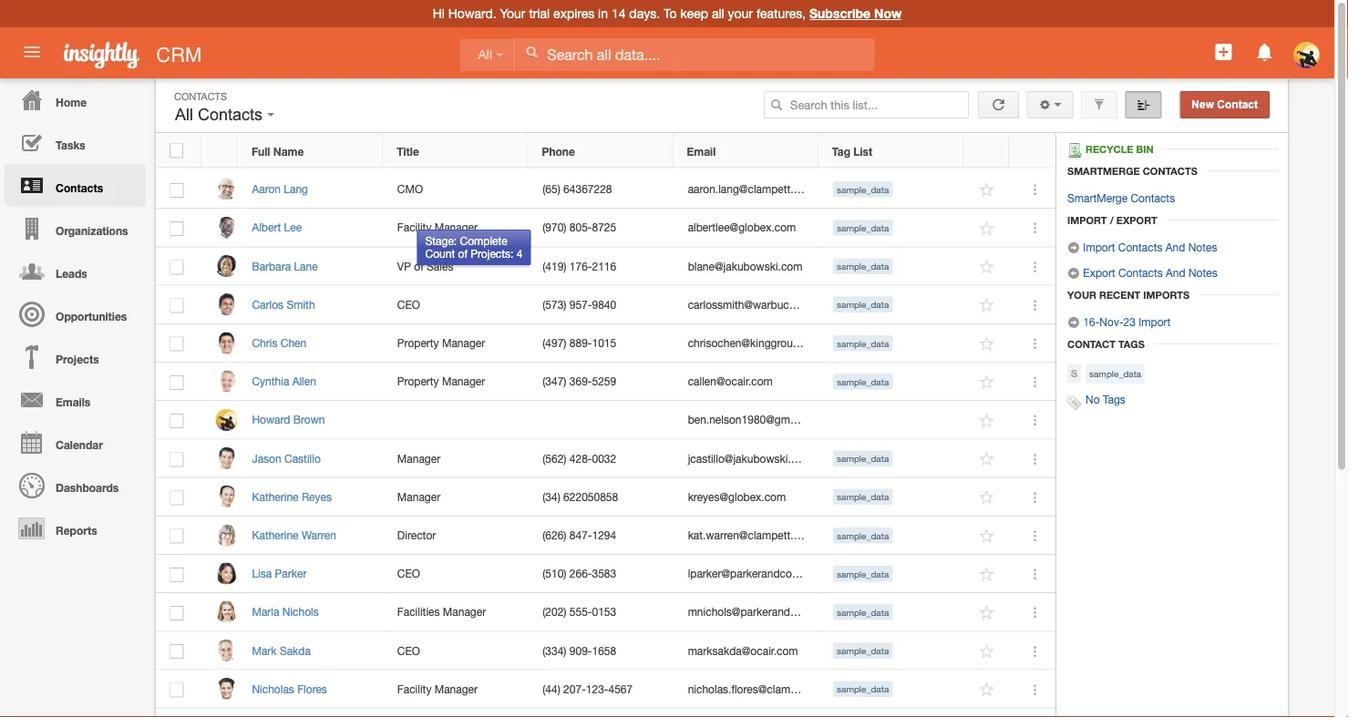 Task type: vqa. For each thing, say whether or not it's contained in the screenshot.


Task type: describe. For each thing, give the bounding box(es) containing it.
projects:
[[471, 248, 514, 260]]

import contacts and notes link
[[1068, 241, 1218, 254]]

leads link
[[5, 250, 146, 293]]

(970)
[[543, 221, 567, 234]]

16 row from the top
[[156, 709, 1056, 718]]

contacts for smartmerge contacts
[[1131, 191, 1175, 204]]

property for chen
[[397, 337, 439, 349]]

(34)
[[543, 491, 561, 503]]

mark
[[252, 644, 277, 657]]

sample_data for mnichols@parkerandco.com
[[837, 607, 889, 618]]

ceo for smith
[[397, 298, 420, 311]]

notes for import contacts and notes
[[1189, 241, 1218, 253]]

64367228
[[564, 183, 612, 196]]

1658
[[592, 644, 616, 657]]

Search this list... text field
[[764, 91, 969, 119]]

expires
[[554, 6, 595, 21]]

manager for (347) 369-5259
[[442, 375, 485, 388]]

white image
[[525, 46, 538, 58]]

sample_data for kat.warren@clampett.com
[[837, 530, 889, 541]]

chen
[[281, 337, 307, 349]]

dashboards link
[[5, 464, 146, 507]]

sample_data for marksakda@ocair.com
[[837, 646, 889, 656]]

recycle bin link
[[1068, 143, 1163, 158]]

albert lee
[[252, 221, 302, 234]]

row containing katherine warren
[[156, 517, 1056, 555]]

row containing howard brown
[[156, 401, 1056, 440]]

ceo for parker
[[397, 568, 420, 580]]

0 vertical spatial contact
[[1217, 98, 1258, 111]]

katherine warren link
[[252, 529, 345, 542]]

(419) 176-2116
[[543, 260, 616, 273]]

10 follow image from the top
[[979, 682, 996, 699]]

sample_data for callen@ocair.com
[[837, 377, 889, 387]]

stage:
[[425, 234, 457, 247]]

follow image for callen@ocair.com
[[979, 374, 996, 391]]

follow image for blane@jakubowski.com
[[979, 258, 996, 276]]

row containing aaron lang
[[156, 170, 1056, 209]]

(65) 64367228 cell
[[529, 170, 674, 209]]

aaron.lang@clampett.com cell
[[674, 170, 819, 209]]

nicholas.flores@clampett.com cell
[[674, 671, 834, 709]]

features,
[[757, 6, 806, 21]]

facility manager cell for (44) 207-123-4567
[[383, 671, 529, 709]]

follow image for lparker@parkerandco.com
[[979, 566, 996, 584]]

facility for flores
[[397, 683, 432, 696]]

barbara lane
[[252, 260, 318, 273]]

(626)
[[543, 529, 567, 542]]

now
[[874, 6, 902, 21]]

follow image for albertlee@globex.com
[[979, 220, 996, 237]]

(44) 207-123-4567 cell
[[529, 671, 674, 709]]

navigation containing home
[[0, 78, 146, 550]]

export contacts and notes link
[[1068, 266, 1218, 280]]

cmo cell
[[383, 170, 529, 209]]

howard brown
[[252, 414, 325, 426]]

(573)
[[543, 298, 567, 311]]

row containing maria nichols
[[156, 594, 1056, 632]]

chris chen
[[252, 337, 307, 349]]

to
[[664, 6, 677, 21]]

howard
[[252, 414, 290, 426]]

cmo
[[397, 183, 423, 196]]

follow image for kreyes@globex.com
[[979, 489, 996, 507]]

(970) 805-8725
[[543, 221, 616, 234]]

mark sakda
[[252, 644, 311, 657]]

carlossmith@warbucks.com
[[688, 298, 825, 311]]

contacts up all contacts
[[174, 90, 227, 102]]

complete
[[460, 234, 508, 247]]

follow image for kat.warren@clampett.com
[[979, 528, 996, 545]]

home
[[56, 96, 87, 108]]

smartmerge contacts link
[[1068, 191, 1175, 204]]

(562) 428-0032 cell
[[529, 440, 674, 478]]

home link
[[5, 78, 146, 121]]

all
[[712, 6, 724, 21]]

jcastillo@jakubowski.com
[[688, 452, 813, 465]]

your
[[728, 6, 753, 21]]

facilities manager
[[397, 606, 486, 619]]

(34) 622050858
[[543, 491, 618, 503]]

of inside cell
[[414, 260, 424, 273]]

(573) 957-9840 cell
[[529, 286, 674, 324]]

sample_data for lparker@parkerandco.com
[[837, 569, 889, 579]]

sample_data for jcastillo@jakubowski.com
[[837, 453, 889, 464]]

jason castillo link
[[252, 452, 330, 465]]

(44) 207-123-4567
[[543, 683, 633, 696]]

16-nov-23 import
[[1080, 315, 1171, 328]]

manager for (970) 805-8725
[[435, 221, 478, 234]]

vp of sales cell
[[383, 247, 529, 286]]

(497) 889-1015 cell
[[529, 324, 674, 363]]

castillo
[[284, 452, 321, 465]]

sample_data for albertlee@globex.com
[[837, 223, 889, 233]]

blane@jakubowski.com cell
[[674, 247, 819, 286]]

2116
[[592, 260, 616, 273]]

organizations link
[[5, 207, 146, 250]]

sample_data for blane@jakubowski.com
[[837, 261, 889, 272]]

circle arrow left image
[[1068, 267, 1080, 280]]

nicholas
[[252, 683, 294, 696]]

mnichols@parkerandco.com
[[688, 606, 827, 619]]

recycle
[[1086, 143, 1134, 155]]

full name
[[252, 145, 304, 158]]

facility for lee
[[397, 221, 432, 234]]

opportunities link
[[5, 293, 146, 336]]

row containing carlos smith
[[156, 286, 1056, 324]]

follow image for jcastillo@jakubowski.com
[[979, 451, 996, 468]]

ceo cell for (573)
[[383, 286, 529, 324]]

maria
[[252, 606, 279, 619]]

2 vertical spatial import
[[1139, 315, 1171, 328]]

nicholas.flores@clampett.com sample_data
[[688, 683, 889, 696]]

row containing nicholas flores
[[156, 671, 1056, 709]]

(202) 555-0153
[[543, 606, 616, 619]]

14
[[612, 6, 626, 21]]

refresh list image
[[990, 98, 1007, 111]]

(970) 805-8725 cell
[[529, 209, 674, 247]]

(510) 266-3583
[[543, 568, 616, 580]]

contacts link
[[5, 164, 146, 207]]

lparker@parkerandco.com cell
[[674, 555, 819, 594]]

albert lee link
[[252, 221, 311, 234]]

0 horizontal spatial contact
[[1068, 338, 1116, 350]]

manager for (44) 207-123-4567
[[435, 683, 478, 696]]

import for import / export
[[1068, 214, 1107, 226]]

(562)
[[543, 452, 567, 465]]

(573) 957-9840
[[543, 298, 616, 311]]

cynthia allen
[[252, 375, 316, 388]]

sales
[[427, 260, 453, 273]]

follow image for chrisochen@kinggroup.com
[[979, 335, 996, 353]]

sample_data for kreyes@globex.com
[[837, 492, 889, 502]]

and for import contacts and notes
[[1166, 241, 1186, 253]]

reyes
[[302, 491, 332, 503]]

4
[[517, 248, 523, 260]]

count
[[425, 248, 455, 260]]

(334) 909-1658 cell
[[529, 632, 674, 671]]

(34) 622050858 cell
[[529, 478, 674, 517]]

follow image for marksakda@ocair.com
[[979, 643, 996, 661]]

export contacts and notes
[[1080, 266, 1218, 279]]

tasks
[[56, 139, 85, 151]]

crm
[[156, 43, 202, 66]]

0 horizontal spatial export
[[1083, 266, 1116, 279]]

katherine for katherine warren
[[252, 529, 299, 542]]

957-
[[570, 298, 592, 311]]

sakda
[[280, 644, 311, 657]]

jason
[[252, 452, 281, 465]]

howard.
[[448, 6, 497, 21]]

ceo cell for (334)
[[383, 632, 529, 671]]

facilities
[[397, 606, 440, 619]]

list
[[854, 145, 873, 158]]

mark sakda link
[[252, 644, 320, 657]]

notes for export contacts and notes
[[1189, 266, 1218, 279]]

opportunities
[[56, 310, 127, 323]]

contacts for all contacts
[[198, 105, 263, 124]]

your recent imports
[[1068, 289, 1190, 301]]

howard brown link
[[252, 414, 334, 426]]

1015
[[592, 337, 616, 349]]

cynthia
[[252, 375, 289, 388]]

show sidebar image
[[1137, 98, 1150, 111]]

nichols
[[282, 606, 319, 619]]

parker
[[275, 568, 307, 580]]

(65) 64367228
[[543, 183, 612, 196]]



Task type: locate. For each thing, give the bounding box(es) containing it.
manager for (202) 555-0153
[[443, 606, 486, 619]]

6 row from the top
[[156, 324, 1056, 363]]

1 vertical spatial smartmerge
[[1068, 191, 1128, 204]]

reports
[[56, 524, 97, 537]]

8 row from the top
[[156, 401, 1056, 440]]

None checkbox
[[170, 144, 183, 158], [170, 260, 184, 275], [170, 337, 184, 352], [170, 376, 184, 390], [170, 452, 184, 467], [170, 491, 184, 506], [170, 568, 184, 582], [170, 645, 184, 659], [170, 144, 183, 158], [170, 260, 184, 275], [170, 337, 184, 352], [170, 376, 184, 390], [170, 452, 184, 467], [170, 491, 184, 506], [170, 568, 184, 582], [170, 645, 184, 659]]

1 horizontal spatial all
[[478, 48, 492, 62]]

all contacts button
[[170, 101, 279, 129]]

notes
[[1189, 241, 1218, 253], [1189, 266, 1218, 279]]

callen@ocair.com cell
[[674, 363, 819, 401]]

0 horizontal spatial your
[[500, 6, 526, 21]]

1 property from the top
[[397, 337, 439, 349]]

vp of sales
[[397, 260, 453, 273]]

trial
[[529, 6, 550, 21]]

4 row from the top
[[156, 247, 1056, 286]]

1 vertical spatial property
[[397, 375, 439, 388]]

property
[[397, 337, 439, 349], [397, 375, 439, 388]]

1 horizontal spatial export
[[1117, 214, 1158, 226]]

maria nichols link
[[252, 606, 328, 619]]

carlossmith@warbucks.com cell
[[674, 286, 825, 324]]

lisa parker
[[252, 568, 307, 580]]

1 facility manager from the top
[[397, 221, 478, 234]]

subscribe now link
[[810, 6, 902, 21]]

facility manager cell down facilities manager cell
[[383, 671, 529, 709]]

3 row from the top
[[156, 209, 1056, 247]]

row containing chris chen
[[156, 324, 1056, 363]]

(419) 176-2116 cell
[[529, 247, 674, 286]]

property manager cell for (347)
[[383, 363, 529, 401]]

sample_data for carlossmith@warbucks.com
[[837, 300, 889, 310]]

smartmerge up /
[[1068, 191, 1128, 204]]

stage: complete count of projects: 4
[[425, 234, 523, 260]]

9 follow image from the top
[[979, 605, 996, 622]]

smartmerge
[[1068, 165, 1140, 177], [1068, 191, 1128, 204]]

contacts inside button
[[198, 105, 263, 124]]

1 vertical spatial notes
[[1189, 266, 1218, 279]]

909-
[[570, 644, 592, 657]]

property manager cell
[[383, 324, 529, 363], [383, 363, 529, 401]]

1 smartmerge from the top
[[1068, 165, 1140, 177]]

of inside stage: complete count of projects: 4
[[458, 248, 468, 260]]

0 vertical spatial ceo cell
[[383, 286, 529, 324]]

ben.nelson1980@gmail.com cell
[[674, 401, 826, 440]]

2 katherine from the top
[[252, 529, 299, 542]]

mnichols@parkerandco.com cell
[[674, 594, 827, 632]]

contacts up organizations link
[[56, 181, 103, 194]]

1 vertical spatial and
[[1166, 266, 1186, 279]]

622050858
[[564, 491, 618, 503]]

1 vertical spatial all
[[175, 105, 193, 124]]

facility manager cell
[[383, 209, 529, 247], [383, 671, 529, 709]]

1 vertical spatial ceo cell
[[383, 555, 529, 594]]

3 follow image from the top
[[979, 297, 996, 314]]

barbara lane link
[[252, 260, 327, 273]]

5 row from the top
[[156, 286, 1056, 324]]

2 follow image from the top
[[979, 489, 996, 507]]

calendar link
[[5, 421, 146, 464]]

chrisochen@kinggroup.com cell
[[674, 324, 824, 363]]

ceo cell up "facilities manager"
[[383, 555, 529, 594]]

0 vertical spatial and
[[1166, 241, 1186, 253]]

row containing cynthia allen
[[156, 363, 1056, 401]]

import down /
[[1083, 241, 1115, 253]]

1 manager cell from the top
[[383, 440, 529, 478]]

phone
[[542, 145, 575, 158]]

1 horizontal spatial your
[[1068, 289, 1097, 301]]

circle arrow right image
[[1068, 242, 1080, 254], [1068, 316, 1080, 329]]

kreyes@globex.com
[[688, 491, 786, 503]]

13 row from the top
[[156, 594, 1056, 632]]

2 row from the top
[[156, 170, 1056, 209]]

row containing lisa parker
[[156, 555, 1056, 594]]

s
[[1071, 368, 1078, 380]]

recent
[[1100, 289, 1141, 301]]

import for import contacts and notes
[[1083, 241, 1115, 253]]

row containing full name
[[156, 134, 1055, 168]]

manager cell
[[383, 440, 529, 478], [383, 478, 529, 517]]

row containing albert lee
[[156, 209, 1056, 247]]

and for export contacts and notes
[[1166, 266, 1186, 279]]

no tags link
[[1086, 393, 1126, 406]]

10 row from the top
[[156, 478, 1056, 517]]

smartmerge for smartmerge contacts
[[1068, 165, 1140, 177]]

notes up export contacts and notes
[[1189, 241, 1218, 253]]

flores
[[297, 683, 327, 696]]

your down the circle arrow left image at the top of the page
[[1068, 289, 1097, 301]]

projects
[[56, 353, 99, 366]]

all down howard.
[[478, 48, 492, 62]]

lang
[[284, 183, 308, 196]]

contacts inside navigation
[[56, 181, 103, 194]]

sample_data
[[837, 184, 889, 195], [837, 223, 889, 233], [837, 261, 889, 272], [837, 300, 889, 310], [837, 338, 889, 349], [1090, 369, 1142, 379], [837, 377, 889, 387], [837, 453, 889, 464], [837, 492, 889, 502], [837, 530, 889, 541], [837, 569, 889, 579], [837, 607, 889, 618], [837, 646, 889, 656], [837, 684, 889, 695]]

2 vertical spatial ceo cell
[[383, 632, 529, 671]]

circle arrow right image inside import contacts and notes link
[[1068, 242, 1080, 254]]

9840
[[592, 298, 616, 311]]

2 smartmerge from the top
[[1068, 191, 1128, 204]]

2 ceo from the top
[[397, 568, 420, 580]]

follow image
[[979, 258, 996, 276], [979, 489, 996, 507], [979, 528, 996, 545], [979, 643, 996, 661]]

contacts up export contacts and notes link
[[1119, 241, 1163, 253]]

calendar
[[56, 439, 103, 451]]

5 follow image from the top
[[979, 374, 996, 391]]

Search all data.... text field
[[515, 38, 875, 71]]

4 follow image from the top
[[979, 335, 996, 353]]

2 facility from the top
[[397, 683, 432, 696]]

new
[[1192, 98, 1214, 111]]

1 katherine from the top
[[252, 491, 299, 503]]

facility manager up stage:
[[397, 221, 478, 234]]

emails link
[[5, 378, 146, 421]]

name
[[273, 145, 304, 158]]

allen
[[292, 375, 316, 388]]

import contacts and notes
[[1080, 241, 1218, 253]]

1 property manager cell from the top
[[383, 324, 529, 363]]

2 notes from the top
[[1189, 266, 1218, 279]]

facility manager for (970)
[[397, 221, 478, 234]]

ceo down vp
[[397, 298, 420, 311]]

row containing barbara lane
[[156, 247, 1056, 286]]

director
[[397, 529, 436, 542]]

sample_data for chrisochen@kinggroup.com
[[837, 338, 889, 349]]

follow image for mnichols@parkerandco.com
[[979, 605, 996, 622]]

1 vertical spatial import
[[1083, 241, 1115, 253]]

facility up stage:
[[397, 221, 432, 234]]

export right the circle arrow left image at the top of the page
[[1083, 266, 1116, 279]]

property for allen
[[397, 375, 439, 388]]

vp
[[397, 260, 411, 273]]

notifications image
[[1254, 41, 1276, 63]]

navigation
[[0, 78, 146, 550]]

row containing mark sakda
[[156, 632, 1056, 671]]

6 follow image from the top
[[979, 412, 996, 430]]

your left trial
[[500, 6, 526, 21]]

3 ceo cell from the top
[[383, 632, 529, 671]]

contacts up full
[[198, 105, 263, 124]]

7 follow image from the top
[[979, 451, 996, 468]]

1 horizontal spatial of
[[458, 248, 468, 260]]

follow image for ben.nelson1980@gmail.com
[[979, 412, 996, 430]]

nicholas flores link
[[252, 683, 336, 696]]

facility manager cell up count
[[383, 209, 529, 247]]

None checkbox
[[170, 183, 184, 198], [170, 222, 184, 236], [170, 299, 184, 313], [170, 414, 184, 429], [170, 529, 184, 544], [170, 606, 184, 621], [170, 683, 184, 698], [170, 183, 184, 198], [170, 222, 184, 236], [170, 299, 184, 313], [170, 414, 184, 429], [170, 529, 184, 544], [170, 606, 184, 621], [170, 683, 184, 698]]

0 vertical spatial ceo
[[397, 298, 420, 311]]

0 vertical spatial notes
[[1189, 241, 1218, 253]]

1 follow image from the top
[[979, 258, 996, 276]]

1 vertical spatial your
[[1068, 289, 1097, 301]]

row
[[156, 134, 1055, 168], [156, 170, 1056, 209], [156, 209, 1056, 247], [156, 247, 1056, 286], [156, 286, 1056, 324], [156, 324, 1056, 363], [156, 363, 1056, 401], [156, 401, 1056, 440], [156, 440, 1056, 478], [156, 478, 1056, 517], [156, 517, 1056, 555], [156, 555, 1056, 594], [156, 594, 1056, 632], [156, 632, 1056, 671], [156, 671, 1056, 709], [156, 709, 1056, 718]]

marksakda@ocair.com cell
[[674, 632, 819, 671]]

0 vertical spatial import
[[1068, 214, 1107, 226]]

katherine up lisa parker at the bottom left
[[252, 529, 299, 542]]

manager cell up director
[[383, 478, 529, 517]]

all contacts
[[175, 105, 267, 124]]

ceo
[[397, 298, 420, 311], [397, 568, 420, 580], [397, 644, 420, 657]]

barbara
[[252, 260, 291, 273]]

row group
[[156, 170, 1056, 718]]

1 vertical spatial contact
[[1068, 338, 1116, 350]]

and up export contacts and notes
[[1166, 241, 1186, 253]]

days.
[[629, 6, 660, 21]]

sample_data for aaron.lang@clampett.com
[[837, 184, 889, 195]]

aaron lang link
[[252, 183, 317, 196]]

ben.nelson1980@gmail.com
[[688, 414, 826, 426]]

contacts down contacts
[[1131, 191, 1175, 204]]

manager cell for (34)
[[383, 478, 529, 517]]

circle arrow right image for import contacts and notes
[[1068, 242, 1080, 254]]

1 vertical spatial facility manager
[[397, 683, 478, 696]]

director cell
[[383, 517, 529, 555]]

contacts for import contacts and notes
[[1119, 241, 1163, 253]]

bin
[[1136, 143, 1154, 155]]

subscribe
[[810, 6, 871, 21]]

1 circle arrow right image from the top
[[1068, 242, 1080, 254]]

11 row from the top
[[156, 517, 1056, 555]]

1 follow image from the top
[[979, 182, 996, 199]]

1 notes from the top
[[1189, 241, 1218, 253]]

9 row from the top
[[156, 440, 1056, 478]]

3 follow image from the top
[[979, 528, 996, 545]]

2 property manager cell from the top
[[383, 363, 529, 401]]

1 horizontal spatial contact
[[1217, 98, 1258, 111]]

1 facility manager cell from the top
[[383, 209, 529, 247]]

ceo for sakda
[[397, 644, 420, 657]]

imports
[[1144, 289, 1190, 301]]

2 manager cell from the top
[[383, 478, 529, 517]]

lane
[[294, 260, 318, 273]]

cog image
[[1039, 98, 1052, 111]]

and
[[1166, 241, 1186, 253], [1166, 266, 1186, 279]]

14 row from the top
[[156, 632, 1056, 671]]

facility manager for (44)
[[397, 683, 478, 696]]

ceo cell for (510)
[[383, 555, 529, 594]]

export right /
[[1117, 214, 1158, 226]]

show list view filters image
[[1093, 98, 1106, 111]]

katherine reyes link
[[252, 491, 341, 503]]

all for all contacts
[[175, 105, 193, 124]]

0032
[[592, 452, 616, 465]]

new contact link
[[1180, 91, 1270, 119]]

follow image
[[979, 182, 996, 199], [979, 220, 996, 237], [979, 297, 996, 314], [979, 335, 996, 353], [979, 374, 996, 391], [979, 412, 996, 430], [979, 451, 996, 468], [979, 566, 996, 584], [979, 605, 996, 622], [979, 682, 996, 699]]

1 vertical spatial circle arrow right image
[[1068, 316, 1080, 329]]

1 vertical spatial katherine
[[252, 529, 299, 542]]

0 vertical spatial smartmerge
[[1068, 165, 1140, 177]]

property manager for (347)
[[397, 375, 485, 388]]

1294
[[592, 529, 616, 542]]

facilities manager cell
[[383, 594, 529, 632]]

follow image for carlossmith@warbucks.com
[[979, 297, 996, 314]]

0 horizontal spatial of
[[414, 260, 424, 273]]

smartmerge for smartmerge contacts
[[1068, 191, 1128, 204]]

0 horizontal spatial all
[[175, 105, 193, 124]]

row containing katherine reyes
[[156, 478, 1056, 517]]

no
[[1086, 393, 1100, 406]]

contacts down import contacts and notes link
[[1119, 266, 1163, 279]]

1 vertical spatial facility
[[397, 683, 432, 696]]

0 vertical spatial katherine
[[252, 491, 299, 503]]

jcastillo@jakubowski.com cell
[[674, 440, 819, 478]]

(44)
[[543, 683, 561, 696]]

row containing jason castillo
[[156, 440, 1056, 478]]

3 ceo from the top
[[397, 644, 420, 657]]

marksakda@ocair.com
[[688, 644, 798, 657]]

(510)
[[543, 568, 567, 580]]

circle arrow right image up the circle arrow left image at the top of the page
[[1068, 242, 1080, 254]]

lee
[[284, 221, 302, 234]]

0 vertical spatial export
[[1117, 214, 1158, 226]]

manager cell for (562)
[[383, 440, 529, 478]]

0 vertical spatial circle arrow right image
[[1068, 242, 1080, 254]]

search image
[[770, 98, 783, 111]]

albert
[[252, 221, 281, 234]]

facility manager down "facilities manager"
[[397, 683, 478, 696]]

tag
[[832, 145, 851, 158]]

albertlee@globex.com cell
[[674, 209, 819, 247]]

contacts for export contacts and notes
[[1119, 266, 1163, 279]]

all
[[478, 48, 492, 62], [175, 105, 193, 124]]

katherine down the jason
[[252, 491, 299, 503]]

title
[[397, 145, 419, 158]]

import right the 23
[[1139, 315, 1171, 328]]

1 ceo cell from the top
[[383, 286, 529, 324]]

reports link
[[5, 507, 146, 550]]

of right count
[[458, 248, 468, 260]]

facility manager
[[397, 221, 478, 234], [397, 683, 478, 696]]

0 vertical spatial property manager
[[397, 337, 485, 349]]

contact right the new
[[1217, 98, 1258, 111]]

1 property manager from the top
[[397, 337, 485, 349]]

cell
[[383, 401, 529, 440], [529, 401, 674, 440], [819, 401, 965, 440], [156, 709, 201, 718], [201, 709, 238, 718], [238, 709, 383, 718], [383, 709, 529, 718], [529, 709, 674, 718], [674, 709, 819, 718], [819, 709, 965, 718], [965, 709, 1010, 718]]

1 vertical spatial property manager
[[397, 375, 485, 388]]

2 property from the top
[[397, 375, 439, 388]]

(626) 847-1294 cell
[[529, 517, 674, 555]]

circle arrow right image inside 16-nov-23 import link
[[1068, 316, 1080, 329]]

sample_data inside nicholas.flores@clampett.com sample_data
[[837, 684, 889, 695]]

12 row from the top
[[156, 555, 1056, 594]]

chris chen link
[[252, 337, 316, 349]]

email
[[687, 145, 716, 158]]

2 circle arrow right image from the top
[[1068, 316, 1080, 329]]

follow image for aaron.lang@clampett.com
[[979, 182, 996, 199]]

ceo cell
[[383, 286, 529, 324], [383, 555, 529, 594], [383, 632, 529, 671]]

0 vertical spatial your
[[500, 6, 526, 21]]

of right vp
[[414, 260, 424, 273]]

lisa parker link
[[252, 568, 316, 580]]

facility down facilities
[[397, 683, 432, 696]]

notes up imports
[[1189, 266, 1218, 279]]

circle arrow right image for 16-nov-23 import
[[1068, 316, 1080, 329]]

1 ceo from the top
[[397, 298, 420, 311]]

property manager cell for (497)
[[383, 324, 529, 363]]

0 vertical spatial all
[[478, 48, 492, 62]]

contact down 16- at the top
[[1068, 338, 1116, 350]]

889-
[[570, 337, 592, 349]]

2 facility manager from the top
[[397, 683, 478, 696]]

7 row from the top
[[156, 363, 1056, 401]]

ceo down facilities
[[397, 644, 420, 657]]

(626) 847-1294
[[543, 529, 616, 542]]

all inside button
[[175, 105, 193, 124]]

2 facility manager cell from the top
[[383, 671, 529, 709]]

facility manager cell for (970) 805-8725
[[383, 209, 529, 247]]

0 vertical spatial facility
[[397, 221, 432, 234]]

0 vertical spatial property
[[397, 337, 439, 349]]

maria nichols
[[252, 606, 319, 619]]

8 follow image from the top
[[979, 566, 996, 584]]

(202) 555-0153 cell
[[529, 594, 674, 632]]

847-
[[570, 529, 592, 542]]

2 follow image from the top
[[979, 220, 996, 237]]

0 vertical spatial facility manager
[[397, 221, 478, 234]]

manager cell up director cell
[[383, 440, 529, 478]]

4 follow image from the top
[[979, 643, 996, 661]]

(497)
[[543, 337, 567, 349]]

kreyes@globex.com cell
[[674, 478, 819, 517]]

all down crm
[[175, 105, 193, 124]]

manager inside cell
[[443, 606, 486, 619]]

1 facility from the top
[[397, 221, 432, 234]]

(510) 266-3583 cell
[[529, 555, 674, 594]]

0 vertical spatial facility manager cell
[[383, 209, 529, 247]]

katherine for katherine reyes
[[252, 491, 299, 503]]

1 vertical spatial export
[[1083, 266, 1116, 279]]

aaron.lang@clampett.com
[[688, 183, 815, 196]]

ceo cell down "facilities manager"
[[383, 632, 529, 671]]

chris
[[252, 337, 278, 349]]

manager for (497) 889-1015
[[442, 337, 485, 349]]

full
[[252, 145, 270, 158]]

(334)
[[543, 644, 567, 657]]

import / export
[[1068, 214, 1158, 226]]

property manager for (497)
[[397, 337, 485, 349]]

1 row from the top
[[156, 134, 1055, 168]]

(347) 369-5259 cell
[[529, 363, 674, 401]]

smartmerge down recycle
[[1068, 165, 1140, 177]]

1 vertical spatial ceo
[[397, 568, 420, 580]]

1 vertical spatial facility manager cell
[[383, 671, 529, 709]]

kat.warren@clampett.com cell
[[674, 517, 819, 555]]

2 ceo cell from the top
[[383, 555, 529, 594]]

ceo cell down 'sales'
[[383, 286, 529, 324]]

row group containing aaron lang
[[156, 170, 1056, 718]]

2 vertical spatial ceo
[[397, 644, 420, 657]]

and up imports
[[1166, 266, 1186, 279]]

2 property manager from the top
[[397, 375, 485, 388]]

export
[[1117, 214, 1158, 226], [1083, 266, 1116, 279]]

circle arrow right image left 16- at the top
[[1068, 316, 1080, 329]]

dashboards
[[56, 481, 119, 494]]

ceo down director
[[397, 568, 420, 580]]

import left /
[[1068, 214, 1107, 226]]

all for all
[[478, 48, 492, 62]]

15 row from the top
[[156, 671, 1056, 709]]

0153
[[592, 606, 616, 619]]

nov-
[[1100, 315, 1124, 328]]



